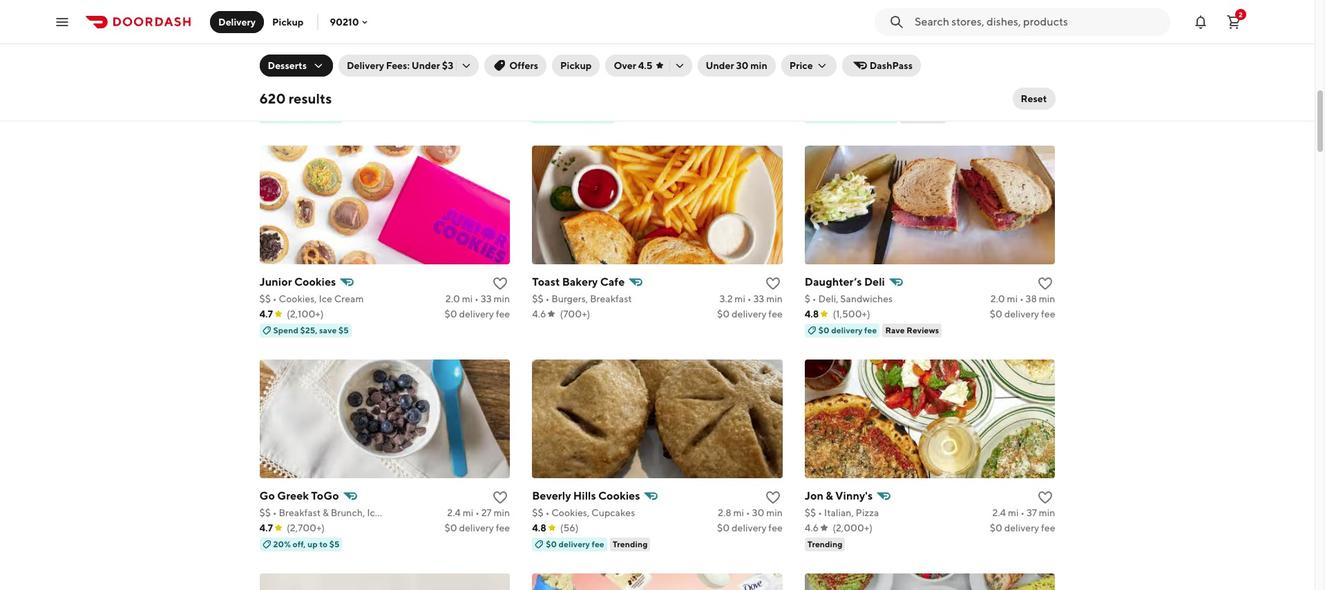 Task type: locate. For each thing, give the bounding box(es) containing it.
up down magnolia bakery
[[580, 111, 590, 121]]

0 horizontal spatial 33
[[481, 294, 492, 305]]

deli,
[[819, 294, 839, 305]]

$​0
[[990, 94, 1003, 106], [445, 309, 457, 320], [717, 309, 730, 320], [990, 309, 1003, 320], [445, 523, 457, 534], [717, 523, 730, 534], [990, 523, 1003, 534]]

1 go from the top
[[260, 61, 275, 74]]

1 trending from the left
[[613, 540, 648, 550]]

pickup left the over
[[561, 60, 592, 71]]

trending down the (2,000+)
[[808, 540, 843, 550]]

cookies right the hills
[[599, 490, 640, 503]]

save right '$30,'
[[866, 111, 883, 121]]

4.7 left (2,700+)
[[260, 523, 273, 534]]

0 horizontal spatial $0 delivery fee
[[546, 540, 605, 550]]

0 vertical spatial 4.8
[[805, 309, 819, 320]]

pickup button left the over
[[552, 55, 600, 77]]

$30,
[[846, 111, 864, 121]]

$3
[[442, 60, 454, 71]]

click to add this store to your saved list image for go get em tiger
[[492, 61, 509, 78]]

1 horizontal spatial spend
[[819, 111, 844, 121]]

deli
[[865, 276, 885, 289]]

ice right brunch,
[[367, 508, 381, 519]]

go left greek
[[260, 490, 275, 503]]

click to add this store to your saved list image for go greek togo
[[492, 490, 509, 506]]

min for go greek togo
[[494, 508, 510, 519]]

$​0 for go greek togo
[[445, 523, 457, 534]]

coffee
[[304, 79, 335, 90]]

1 horizontal spatial trending
[[808, 540, 843, 550]]

0 horizontal spatial pickup
[[272, 16, 304, 27]]

4.8 down $
[[805, 309, 819, 320]]

0 horizontal spatial 4.8
[[532, 523, 547, 534]]

spend for spend $25, save $5
[[273, 325, 299, 336]]

1 vertical spatial cookies
[[599, 490, 640, 503]]

ice
[[319, 294, 332, 305], [367, 508, 381, 519]]

go left get
[[260, 61, 275, 74]]

off, down (433)
[[293, 111, 306, 121]]

delivery inside button
[[218, 16, 256, 27]]

over 4.5 button
[[606, 55, 692, 77]]

yogurt
[[455, 508, 484, 519]]

spend
[[819, 111, 844, 121], [273, 325, 299, 336]]

min left price in the top of the page
[[751, 60, 768, 71]]

pickup button up desserts
[[264, 11, 312, 33]]

$$
[[260, 79, 271, 90], [260, 294, 271, 305], [532, 294, 544, 305], [260, 508, 271, 519], [532, 508, 544, 519], [805, 508, 816, 519]]

1 vertical spatial $0 delivery fee
[[546, 540, 605, 550]]

1 horizontal spatial 4.8
[[805, 309, 819, 320]]

min for daughter's deli
[[1039, 294, 1056, 305]]

go
[[260, 61, 275, 74], [260, 490, 275, 503]]

•
[[273, 79, 277, 90], [1020, 79, 1024, 90], [273, 294, 277, 305], [475, 294, 479, 305], [546, 294, 550, 305], [748, 294, 752, 305], [813, 294, 817, 305], [1020, 294, 1024, 305], [273, 508, 277, 519], [476, 508, 480, 519], [546, 508, 550, 519], [746, 508, 750, 519], [818, 508, 822, 519], [1021, 508, 1025, 519]]

delivery down 2.4 mi • 27 min
[[459, 523, 494, 534]]

trending down $$ • cookies, cupcakes at the bottom of page
[[613, 540, 648, 550]]

1 horizontal spatial delivery
[[347, 60, 384, 71]]

$​0 for toast bakery cafe
[[717, 309, 730, 320]]

3.2 mi • 33 min
[[720, 294, 783, 305]]

1 vertical spatial 4.6
[[805, 523, 819, 534]]

$​0 inside 2.3 mi • 33 min $​0 delivery fee
[[990, 94, 1003, 106]]

$0 delivery fee down the (1,500+)
[[819, 325, 877, 336]]

0 horizontal spatial 4.6
[[532, 309, 546, 320]]

click to add this store to your saved list image left the offers
[[492, 61, 509, 78]]

cream up spend $25, save $5
[[334, 294, 364, 305]]

1 horizontal spatial breakfast
[[590, 294, 632, 305]]

desserts button
[[260, 55, 333, 77]]

0 vertical spatial 4.6
[[532, 309, 546, 320]]

cookies, up (2,100+)
[[279, 294, 317, 305]]

mi for junior cookies
[[462, 294, 473, 305]]

0 horizontal spatial pickup button
[[264, 11, 312, 33]]

(56)
[[560, 523, 579, 534]]

2.4
[[447, 508, 461, 519], [993, 508, 1006, 519]]

$$ down beverly
[[532, 508, 544, 519]]

breakfast
[[590, 294, 632, 305], [279, 508, 321, 519]]

$0 delivery fee down (56)
[[546, 540, 605, 550]]

ice up (2,100+)
[[319, 294, 332, 305]]

delivery down 2.3
[[1005, 94, 1040, 106]]

click to add this store to your saved list image up the 2.4 mi • 37 min
[[1038, 490, 1054, 506]]

$​0 delivery fee down 2.4 mi • 27 min
[[445, 523, 510, 534]]

mi for toast bakery cafe
[[735, 294, 746, 305]]

off, for em
[[293, 111, 306, 121]]

cream
[[334, 294, 364, 305], [383, 508, 412, 519]]

delivery down 2.8 mi • 30 min
[[732, 523, 767, 534]]

to down magnolia bakery
[[592, 111, 600, 121]]

$​0 delivery fee for beverly hills cookies
[[717, 523, 783, 534]]

0 vertical spatial $0 delivery fee
[[819, 325, 877, 336]]

$$ • breakfast & brunch, ice cream & frozen yogurt
[[260, 508, 484, 519]]

&
[[337, 79, 343, 90], [826, 490, 833, 503], [323, 508, 329, 519], [414, 508, 420, 519]]

4.8
[[805, 309, 819, 320], [532, 523, 547, 534]]

$​0 delivery fee down 2.8 mi • 30 min
[[717, 523, 783, 534]]

0 horizontal spatial 2.0
[[446, 294, 460, 305]]

click to add this store to your saved list image left price in the top of the page
[[765, 61, 782, 78]]

30 inside button
[[736, 60, 749, 71]]

reset button
[[1013, 88, 1056, 110]]

1 horizontal spatial cupcakes
[[855, 61, 906, 74]]

$0 delivery fee
[[819, 325, 877, 336], [546, 540, 605, 550]]

cookies, up (56)
[[552, 508, 590, 519]]

fee for daughter's deli
[[1042, 309, 1056, 320]]

1 vertical spatial bakery
[[562, 276, 598, 289]]

$0 down deli,
[[819, 325, 830, 336]]

pickup
[[272, 16, 304, 27], [561, 60, 592, 71]]

20% off, up to $5 down (433)
[[273, 111, 340, 121]]

620 results
[[260, 91, 332, 106]]

1 horizontal spatial cream
[[383, 508, 412, 519]]

dashpass
[[870, 60, 913, 71]]

go get em tiger
[[260, 61, 345, 74]]

breakfast down cafe
[[590, 294, 632, 305]]

mi
[[1008, 79, 1018, 90], [462, 294, 473, 305], [735, 294, 746, 305], [1007, 294, 1018, 305], [463, 508, 474, 519], [734, 508, 744, 519], [1008, 508, 1019, 519]]

up
[[308, 111, 318, 121], [580, 111, 590, 121], [308, 540, 318, 550]]

click to add this store to your saved list image for daughter's deli
[[1038, 276, 1054, 292]]

0 horizontal spatial spend
[[273, 325, 299, 336]]

min down click to add this store to your saved list image
[[767, 294, 783, 305]]

1 vertical spatial cream
[[383, 508, 412, 519]]

cookies, for cookies
[[279, 294, 317, 305]]

1 horizontal spatial 2.4
[[993, 508, 1006, 519]]

4.8 left (56)
[[532, 523, 547, 534]]

$​0 down frozen
[[445, 523, 457, 534]]

over
[[614, 60, 637, 71]]

0 horizontal spatial delivery
[[218, 16, 256, 27]]

0 vertical spatial go
[[260, 61, 275, 74]]

1 horizontal spatial pickup button
[[552, 55, 600, 77]]

$​0 down the 2.4 mi • 37 min
[[990, 523, 1003, 534]]

rated
[[920, 111, 943, 121]]

$5 down brunch,
[[329, 540, 340, 550]]

1 vertical spatial pickup button
[[552, 55, 600, 77]]

$5 down results
[[329, 111, 340, 121]]

click to add this store to your saved list image for junior cookies
[[492, 276, 509, 292]]

spend left '$30,'
[[819, 111, 844, 121]]

fees:
[[386, 60, 410, 71]]

$$ down toast
[[532, 294, 544, 305]]

to down results
[[319, 111, 328, 121]]

click to add this store to your saved list image up 2.8 mi • 30 min
[[765, 490, 782, 506]]

cupcakes down beverly hills cookies
[[592, 508, 635, 519]]

1 vertical spatial delivery
[[347, 60, 384, 71]]

mi inside 2.3 mi • 33 min $​0 delivery fee
[[1008, 79, 1018, 90]]

min left burgers,
[[494, 294, 510, 305]]

$​0 for junior cookies
[[445, 309, 457, 320]]

$0
[[819, 325, 830, 336], [546, 540, 557, 550]]

0 horizontal spatial cream
[[334, 294, 364, 305]]

2 horizontal spatial 33
[[1026, 79, 1037, 90]]

1 vertical spatial ice
[[367, 508, 381, 519]]

min for toast bakery cafe
[[767, 294, 783, 305]]

4.7 left (433)
[[260, 94, 273, 106]]

magnolia
[[532, 61, 580, 74]]

$​0 down 2.3
[[990, 94, 1003, 106]]

$0 down $$ • cookies, cupcakes at the bottom of page
[[546, 540, 557, 550]]

2
[[1239, 10, 1243, 18]]

0 horizontal spatial ice
[[319, 294, 332, 305]]

cupcakes
[[855, 61, 906, 74], [592, 508, 635, 519]]

fee for beverly hills cookies
[[769, 523, 783, 534]]

0 vertical spatial breakfast
[[590, 294, 632, 305]]

0 vertical spatial cookies
[[294, 276, 336, 289]]

$​0 for beverly hills cookies
[[717, 523, 730, 534]]

spend for spend $30, save $5
[[819, 111, 844, 121]]

20% for em
[[273, 111, 291, 121]]

0 horizontal spatial save
[[319, 325, 337, 336]]

2.0 mi • 38 min
[[991, 294, 1056, 305]]

bakery
[[582, 61, 618, 74], [562, 276, 598, 289]]

up down (2,700+)
[[308, 540, 318, 550]]

0 horizontal spatial 30
[[736, 60, 749, 71]]

1 vertical spatial 4.7
[[260, 309, 273, 320]]

$0 delivery fee for beverly
[[546, 540, 605, 550]]

2.0 for daughter's deli
[[991, 294, 1006, 305]]

33 for junior cookies
[[481, 294, 492, 305]]

click to add this store to your saved list image up 2.0 mi • 38 min
[[1038, 276, 1054, 292]]

0 vertical spatial bakery
[[582, 61, 618, 74]]

click to add this store to your saved list image
[[492, 61, 509, 78], [765, 61, 782, 78], [492, 276, 509, 292], [1038, 276, 1054, 292], [492, 490, 509, 506], [765, 490, 782, 506], [1038, 490, 1054, 506]]

0 horizontal spatial 2.4
[[447, 508, 461, 519]]

2.4 left 37 on the right bottom of page
[[993, 508, 1006, 519]]

1 horizontal spatial cookies,
[[552, 508, 590, 519]]

1 vertical spatial breakfast
[[279, 508, 321, 519]]

delivery down 2.0 mi • 33 min
[[459, 309, 494, 320]]

1 vertical spatial cupcakes
[[592, 508, 635, 519]]

delivery inside 2.3 mi • 33 min $​0 delivery fee
[[1005, 94, 1040, 106]]

fee for junior cookies
[[496, 309, 510, 320]]

italian,
[[824, 508, 854, 519]]

cupcakes right sprinkles
[[855, 61, 906, 74]]

spend $25, save $5
[[273, 325, 349, 336]]

0 vertical spatial spend
[[819, 111, 844, 121]]

cookies,
[[279, 294, 317, 305], [552, 508, 590, 519]]

togo
[[311, 490, 339, 503]]

30 left price in the top of the page
[[736, 60, 749, 71]]

(2,700+)
[[287, 523, 325, 534]]

2 2.4 from the left
[[993, 508, 1006, 519]]

0 horizontal spatial under
[[412, 60, 440, 71]]

off, down (2,700+)
[[293, 540, 306, 550]]

1 vertical spatial 4.8
[[532, 523, 547, 534]]

click to add this store to your saved list image for magnolia bakery
[[765, 61, 782, 78]]

save right $25,
[[319, 325, 337, 336]]

daughter's
[[805, 276, 862, 289]]

min right 27
[[494, 508, 510, 519]]

$0 for beverly hills cookies
[[546, 540, 557, 550]]

0 horizontal spatial trending
[[613, 540, 648, 550]]

delivery down the 2.4 mi • 37 min
[[1005, 523, 1040, 534]]

rave reviews
[[886, 325, 940, 336]]

cookies
[[294, 276, 336, 289], [599, 490, 640, 503]]

1 horizontal spatial 4.6
[[805, 523, 819, 534]]

$$ down the junior
[[260, 294, 271, 305]]

33 inside 2.3 mi • 33 min $​0 delivery fee
[[1026, 79, 1037, 90]]

1 vertical spatial save
[[319, 325, 337, 336]]

2.0
[[446, 294, 460, 305], [991, 294, 1006, 305]]

0 vertical spatial $0
[[819, 325, 830, 336]]

0 vertical spatial save
[[866, 111, 883, 121]]

min for junior cookies
[[494, 294, 510, 305]]

$​0 down 2.0 mi • 38 min
[[990, 309, 1003, 320]]

$​0 delivery fee down 2.0 mi • 33 min
[[445, 309, 510, 320]]

2 4.7 from the top
[[260, 309, 273, 320]]

1 2.4 from the left
[[447, 508, 461, 519]]

delivery for go greek togo
[[459, 523, 494, 534]]

cream left frozen
[[383, 508, 412, 519]]

1 2.0 from the left
[[446, 294, 460, 305]]

33 for toast bakery cafe
[[754, 294, 765, 305]]

$$ • italian, pizza
[[805, 508, 879, 519]]

& left frozen
[[414, 508, 420, 519]]

pickup up desserts
[[272, 16, 304, 27]]

junior
[[260, 276, 292, 289]]

off, for togo
[[293, 540, 306, 550]]

$​0 delivery fee for jon & vinny's
[[990, 523, 1056, 534]]

cookies up $$ • cookies, ice cream on the left of page
[[294, 276, 336, 289]]

1 vertical spatial $0
[[546, 540, 557, 550]]

2 under from the left
[[706, 60, 734, 71]]

fee for jon & vinny's
[[1042, 523, 1056, 534]]

bakery up $$ • burgers, breakfast
[[562, 276, 598, 289]]

fee
[[1042, 94, 1056, 106], [496, 309, 510, 320], [769, 309, 783, 320], [1042, 309, 1056, 320], [865, 325, 877, 336], [496, 523, 510, 534], [769, 523, 783, 534], [1042, 523, 1056, 534], [592, 540, 605, 550]]

30 right 2.8
[[752, 508, 765, 519]]

1 horizontal spatial 33
[[754, 294, 765, 305]]

$$ for junior cookies
[[260, 294, 271, 305]]

0 vertical spatial delivery
[[218, 16, 256, 27]]

$​0 down 2.8
[[717, 523, 730, 534]]

20% off, up to $5 for togo
[[273, 540, 340, 550]]

0 horizontal spatial cookies
[[294, 276, 336, 289]]

1 horizontal spatial save
[[866, 111, 883, 121]]

& right jon
[[826, 490, 833, 503]]

mi for beverly hills cookies
[[734, 508, 744, 519]]

2 go from the top
[[260, 490, 275, 503]]

$​0 delivery fee down 2.0 mi • 38 min
[[990, 309, 1056, 320]]

4.6 down jon
[[805, 523, 819, 534]]

1 horizontal spatial $0
[[819, 325, 830, 336]]

20%
[[273, 111, 291, 121], [546, 111, 564, 121], [273, 540, 291, 550]]

$$ down go greek togo
[[260, 508, 271, 519]]

click to add this store to your saved list image up 2.0 mi • 33 min
[[492, 276, 509, 292]]

2 button
[[1221, 8, 1248, 36]]

2 2.0 from the left
[[991, 294, 1006, 305]]

0 horizontal spatial cookies,
[[279, 294, 317, 305]]

1 horizontal spatial 30
[[752, 508, 765, 519]]

$​0 delivery fee for toast bakery cafe
[[717, 309, 783, 320]]

delivery down 3.2 mi • 33 min
[[732, 309, 767, 320]]

3 items, open order cart image
[[1226, 13, 1243, 30]]

2.4 for togo
[[447, 508, 461, 519]]

delivery down 2.0 mi • 38 min
[[1005, 309, 1040, 320]]

daughter's deli
[[805, 276, 885, 289]]

$​0 down 2.0 mi • 33 min
[[445, 309, 457, 320]]

mi for go greek togo
[[463, 508, 474, 519]]

min right 2.8
[[767, 508, 783, 519]]

1 vertical spatial go
[[260, 490, 275, 503]]

up down results
[[308, 111, 318, 121]]

1 vertical spatial spend
[[273, 325, 299, 336]]

min right 38
[[1039, 294, 1056, 305]]

4.7 down the junior
[[260, 309, 273, 320]]

0 horizontal spatial $0
[[546, 540, 557, 550]]

4.7
[[260, 94, 273, 106], [260, 309, 273, 320], [260, 523, 273, 534]]

off,
[[293, 111, 306, 121], [566, 111, 579, 121], [293, 540, 306, 550]]

delivery fees: under $3
[[347, 60, 454, 71]]

0 vertical spatial 30
[[736, 60, 749, 71]]

click to add this store to your saved list image up 2.4 mi • 27 min
[[492, 490, 509, 506]]

2.3
[[993, 79, 1006, 90]]

min
[[751, 60, 768, 71], [1039, 79, 1056, 90], [494, 294, 510, 305], [767, 294, 783, 305], [1039, 294, 1056, 305], [494, 508, 510, 519], [767, 508, 783, 519], [1039, 508, 1056, 519]]

to down (2,700+)
[[319, 540, 328, 550]]

click to add this store to your saved list image for jon & vinny's
[[1038, 490, 1054, 506]]

cookies, for hills
[[552, 508, 590, 519]]

20% down (2,700+)
[[273, 540, 291, 550]]

0 vertical spatial 4.7
[[260, 94, 273, 106]]

1 horizontal spatial 2.0
[[991, 294, 1006, 305]]

3 4.7 from the top
[[260, 523, 273, 534]]

2 vertical spatial 4.7
[[260, 523, 273, 534]]

up for togo
[[308, 540, 318, 550]]

1 horizontal spatial $0 delivery fee
[[819, 325, 877, 336]]

spend left $25,
[[273, 325, 299, 336]]

fee inside 2.3 mi • 33 min $​0 delivery fee
[[1042, 94, 1056, 106]]

bakery for magnolia
[[582, 61, 618, 74]]

$$ for jon & vinny's
[[805, 508, 816, 519]]

to
[[319, 111, 328, 121], [592, 111, 600, 121], [319, 540, 328, 550]]

1 horizontal spatial under
[[706, 60, 734, 71]]

0 vertical spatial cookies,
[[279, 294, 317, 305]]

$​0 delivery fee down 3.2 mi • 33 min
[[717, 309, 783, 320]]

breakfast up (2,700+)
[[279, 508, 321, 519]]

pizza
[[856, 508, 879, 519]]

1 vertical spatial cookies,
[[552, 508, 590, 519]]

33
[[1026, 79, 1037, 90], [481, 294, 492, 305], [754, 294, 765, 305]]

min up reset
[[1039, 79, 1056, 90]]

1 vertical spatial pickup
[[561, 60, 592, 71]]

27
[[482, 508, 492, 519]]

click to add this store to your saved list image
[[765, 276, 782, 292]]

0 vertical spatial cream
[[334, 294, 364, 305]]

20% down 620
[[273, 111, 291, 121]]

open menu image
[[54, 13, 70, 30]]

$0 for daughter's deli
[[819, 325, 830, 336]]

magnolia bakery
[[532, 61, 618, 74]]

1 horizontal spatial ice
[[367, 508, 381, 519]]

mi for daughter's deli
[[1007, 294, 1018, 305]]

$$ down jon
[[805, 508, 816, 519]]

fee for go greek togo
[[496, 523, 510, 534]]

under
[[412, 60, 440, 71], [706, 60, 734, 71]]

$
[[805, 294, 811, 305]]



Task type: vqa. For each thing, say whether or not it's contained in the screenshot.
Toast Bakery Cafe $$
yes



Task type: describe. For each thing, give the bounding box(es) containing it.
(1,500+)
[[833, 309, 871, 320]]

delivery for delivery fees: under $3
[[347, 60, 384, 71]]

$5 left top
[[885, 111, 895, 121]]

offers button
[[485, 55, 547, 77]]

rave
[[886, 325, 905, 336]]

price button
[[782, 55, 837, 77]]

(433)
[[287, 94, 310, 106]]

delivery for daughter's deli
[[1005, 309, 1040, 320]]

save for $30,
[[866, 111, 883, 121]]

top rated
[[903, 111, 943, 121]]

brunch,
[[331, 508, 365, 519]]

$$ for beverly hills cookies
[[532, 508, 544, 519]]

mi for jon & vinny's
[[1008, 508, 1019, 519]]

off, down magnolia bakery
[[566, 111, 579, 121]]

4.6 for jon & vinny's
[[805, 523, 819, 534]]

2.8
[[718, 508, 732, 519]]

2 trending from the left
[[808, 540, 843, 550]]

$$ up 620
[[260, 79, 271, 90]]

sprinkles cupcakes
[[805, 61, 906, 74]]

toast bakery cafe
[[532, 276, 625, 289]]

delivery down (56)
[[559, 540, 590, 550]]

delivery down the (1,500+)
[[832, 325, 863, 336]]

go for go greek togo
[[260, 490, 275, 503]]

$$ • burgers, breakfast
[[532, 294, 632, 305]]

4.6 for toast bakery cafe
[[532, 309, 546, 320]]

up for em
[[308, 111, 318, 121]]

20% off, up to $5 for em
[[273, 111, 340, 121]]

delivery for delivery
[[218, 16, 256, 27]]

1 vertical spatial 30
[[752, 508, 765, 519]]

reviews
[[907, 325, 940, 336]]

notification bell image
[[1193, 13, 1210, 30]]

$​0 delivery fee for go greek togo
[[445, 523, 510, 534]]

click to add this store to your saved list image for beverly hills cookies
[[765, 490, 782, 506]]

under 30 min
[[706, 60, 768, 71]]

4.8 for daughter's deli
[[805, 309, 819, 320]]

90210
[[330, 16, 359, 27]]

desserts
[[268, 60, 307, 71]]

junior cookies
[[260, 276, 336, 289]]

reset
[[1021, 93, 1047, 104]]

$​0 for daughter's deli
[[990, 309, 1003, 320]]

20% off, up to $5 down magnolia bakery
[[546, 111, 612, 121]]

get
[[277, 61, 297, 74]]

over 4.5
[[614, 60, 653, 71]]

2.4 mi • 37 min
[[993, 508, 1056, 519]]

greek
[[277, 490, 309, 503]]

2.3 mi • 33 min $​0 delivery fee
[[990, 79, 1056, 106]]

• inside 2.3 mi • 33 min $​0 delivery fee
[[1020, 79, 1024, 90]]

0 horizontal spatial breakfast
[[279, 508, 321, 519]]

$5 right $25,
[[339, 325, 349, 336]]

delivery for beverly hills cookies
[[732, 523, 767, 534]]

$​0 for jon & vinny's
[[990, 523, 1003, 534]]

min for jon & vinny's
[[1039, 508, 1056, 519]]

to for togo
[[319, 540, 328, 550]]

0 horizontal spatial cupcakes
[[592, 508, 635, 519]]

$ • deli, sandwiches
[[805, 294, 893, 305]]

go greek togo
[[260, 490, 339, 503]]

spend $30, save $5
[[819, 111, 895, 121]]

delivery button
[[210, 11, 264, 33]]

1 4.7 from the top
[[260, 94, 273, 106]]

$$ • cookies, ice cream
[[260, 294, 364, 305]]

38
[[1026, 294, 1037, 305]]

to for em
[[319, 111, 328, 121]]

90210 button
[[330, 16, 370, 27]]

sandwiches
[[841, 294, 893, 305]]

$5 down magnolia bakery
[[602, 111, 612, 121]]

$$ for go greek togo
[[260, 508, 271, 519]]

$25,
[[300, 325, 318, 336]]

go for go get em tiger
[[260, 61, 275, 74]]

& left tea
[[337, 79, 343, 90]]

min inside 2.3 mi • 33 min $​0 delivery fee
[[1039, 79, 1056, 90]]

under 30 min button
[[698, 55, 776, 77]]

delivery for toast bakery cafe
[[732, 309, 767, 320]]

620
[[260, 91, 286, 106]]

$$ for toast bakery cafe
[[532, 294, 544, 305]]

0 vertical spatial pickup
[[272, 16, 304, 27]]

save for $25,
[[319, 325, 337, 336]]

4.7 for go greek togo
[[260, 523, 273, 534]]

2.0 mi • 33 min
[[446, 294, 510, 305]]

beverly
[[532, 490, 571, 503]]

fee for toast bakery cafe
[[769, 309, 783, 320]]

under inside button
[[706, 60, 734, 71]]

2.0 for junior cookies
[[446, 294, 460, 305]]

1 horizontal spatial pickup
[[561, 60, 592, 71]]

(700+)
[[560, 309, 590, 320]]

$​0 delivery fee for junior cookies
[[445, 309, 510, 320]]

4.5
[[638, 60, 653, 71]]

4.7 for junior cookies
[[260, 309, 273, 320]]

(2,100+)
[[287, 309, 324, 320]]

$0 delivery fee for daughter's
[[819, 325, 877, 336]]

beverly hills cookies
[[532, 490, 640, 503]]

0 vertical spatial cupcakes
[[855, 61, 906, 74]]

0 vertical spatial pickup button
[[264, 11, 312, 33]]

sprinkles
[[805, 61, 853, 74]]

& down togo
[[323, 508, 329, 519]]

20% for togo
[[273, 540, 291, 550]]

$$ • cookies, cupcakes
[[532, 508, 635, 519]]

burgers,
[[552, 294, 588, 305]]

jon
[[805, 490, 824, 503]]

delivery for jon & vinny's
[[1005, 523, 1040, 534]]

toast
[[532, 276, 560, 289]]

jon & vinny's
[[805, 490, 873, 503]]

3.2
[[720, 294, 733, 305]]

dashpass button
[[842, 55, 921, 77]]

0 vertical spatial ice
[[319, 294, 332, 305]]

top
[[903, 111, 918, 121]]

(2,000+)
[[833, 523, 873, 534]]

bakery for toast
[[562, 276, 598, 289]]

1 under from the left
[[412, 60, 440, 71]]

hills
[[573, 490, 596, 503]]

cafe,
[[279, 79, 302, 90]]

Store search: begin typing to search for stores available on DoorDash text field
[[915, 14, 1163, 29]]

37
[[1027, 508, 1037, 519]]

20% down magnolia at the top left of page
[[546, 111, 564, 121]]

results
[[289, 91, 332, 106]]

tea
[[345, 79, 360, 90]]

2.4 mi • 27 min
[[447, 508, 510, 519]]

4.8 for beverly hills cookies
[[532, 523, 547, 534]]

frozen
[[422, 508, 453, 519]]

$​0 delivery fee for daughter's deli
[[990, 309, 1056, 320]]

delivery for junior cookies
[[459, 309, 494, 320]]

min for beverly hills cookies
[[767, 508, 783, 519]]

1 horizontal spatial cookies
[[599, 490, 640, 503]]

offers
[[510, 60, 538, 71]]

tiger
[[319, 61, 345, 74]]

min inside button
[[751, 60, 768, 71]]

em
[[299, 61, 316, 74]]

vinny's
[[836, 490, 873, 503]]

2.4 for vinny's
[[993, 508, 1006, 519]]

price
[[790, 60, 813, 71]]

cafe
[[600, 276, 625, 289]]

2.8 mi • 30 min
[[718, 508, 783, 519]]

$$ • cafe, coffee & tea
[[260, 79, 360, 90]]



